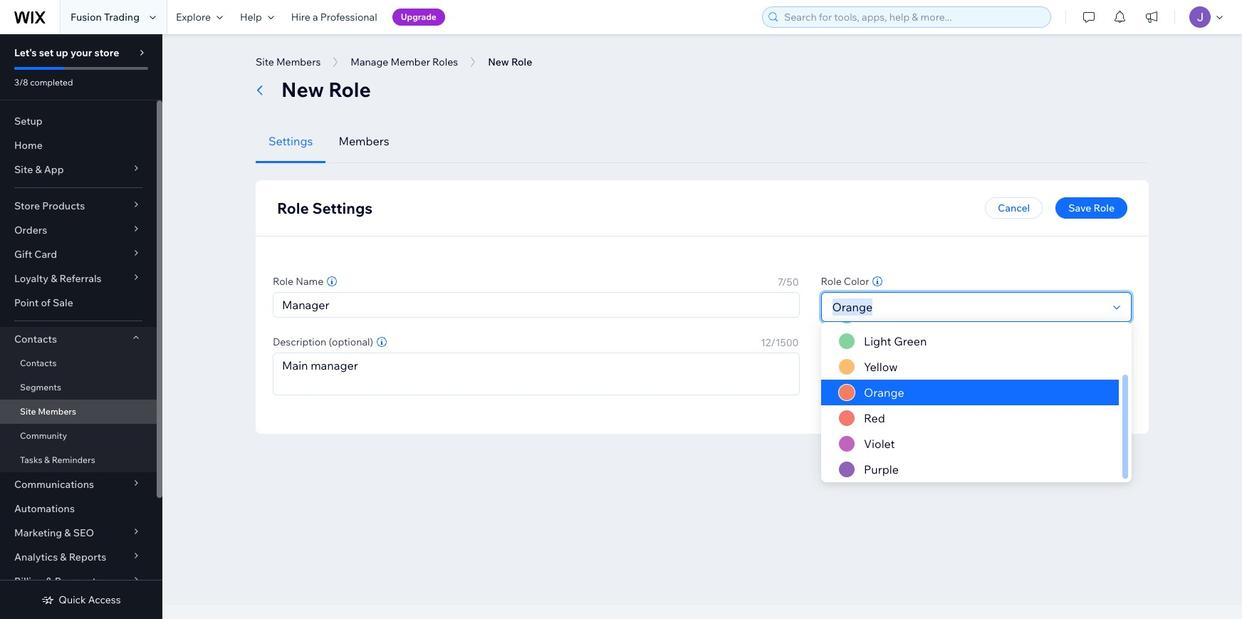 Task type: locate. For each thing, give the bounding box(es) containing it.
manage
[[351, 56, 388, 68]]

manage member roles button
[[344, 51, 465, 73]]

trading
[[104, 11, 140, 24]]

role left name
[[273, 275, 294, 288]]

hire
[[291, 11, 311, 24]]

list box
[[821, 303, 1132, 482]]

settings down new on the top left
[[269, 134, 313, 148]]

members up community
[[38, 406, 76, 417]]

Search for tools, apps, help & more... field
[[780, 7, 1046, 27]]

0 vertical spatial /
[[782, 276, 787, 289]]

members button
[[326, 120, 402, 163]]

site members
[[256, 56, 321, 68], [20, 406, 76, 417]]

& right billing
[[46, 575, 52, 588]]

site
[[256, 56, 274, 68], [14, 163, 33, 176], [20, 406, 36, 417]]

site down home
[[14, 163, 33, 176]]

card
[[34, 248, 57, 261]]

1 horizontal spatial site members
[[256, 56, 321, 68]]

role left color
[[821, 275, 842, 288]]

billing & payments button
[[0, 569, 157, 593]]

sale
[[53, 296, 73, 309]]

& inside popup button
[[60, 551, 67, 563]]

automations link
[[0, 497, 157, 521]]

community link
[[0, 424, 157, 448]]

red
[[864, 411, 885, 425]]

fusion trading
[[71, 11, 140, 24]]

members for site members link
[[38, 406, 76, 417]]

/
[[782, 276, 787, 289], [771, 336, 776, 349]]

2 vertical spatial members
[[38, 406, 76, 417]]

site for site members button
[[256, 56, 274, 68]]

0 vertical spatial settings
[[269, 134, 313, 148]]

store products
[[14, 199, 85, 212]]

site members up new on the top left
[[256, 56, 321, 68]]

3/8 completed
[[14, 77, 73, 88]]

green
[[894, 334, 927, 348]]

loyalty
[[14, 272, 48, 285]]

0 vertical spatial members
[[276, 56, 321, 68]]

segments link
[[0, 375, 157, 400]]

2 horizontal spatial members
[[339, 134, 389, 148]]

& for marketing
[[64, 526, 71, 539]]

purple
[[864, 462, 899, 477]]

cancel button
[[985, 197, 1043, 219]]

site members link
[[0, 400, 157, 424]]

referrals
[[59, 272, 102, 285]]

1 vertical spatial members
[[339, 134, 389, 148]]

members inside button
[[339, 134, 389, 148]]

site & app
[[14, 163, 64, 176]]

products
[[42, 199, 85, 212]]

None field
[[828, 293, 1107, 321]]

let's set up your store
[[14, 46, 119, 59]]

& for analytics
[[60, 551, 67, 563]]

1 vertical spatial site members
[[20, 406, 76, 417]]

contacts inside contacts link
[[20, 358, 57, 368]]

members down new role
[[339, 134, 389, 148]]

1 vertical spatial /
[[771, 336, 776, 349]]

0 horizontal spatial members
[[38, 406, 76, 417]]

1 vertical spatial contacts
[[20, 358, 57, 368]]

2 vertical spatial site
[[20, 406, 36, 417]]

upgrade
[[401, 11, 437, 22]]

site inside dropdown button
[[14, 163, 33, 176]]

contacts
[[14, 333, 57, 346], [20, 358, 57, 368]]

0 vertical spatial contacts
[[14, 333, 57, 346]]

/ for 7
[[782, 276, 787, 289]]

marketing & seo button
[[0, 521, 157, 545]]

reports
[[69, 551, 106, 563]]

site members up community
[[20, 406, 76, 417]]

3/8
[[14, 77, 28, 88]]

fusion
[[71, 11, 102, 24]]

1 horizontal spatial /
[[782, 276, 787, 289]]

site members inside button
[[256, 56, 321, 68]]

tasks & reminders link
[[0, 448, 157, 472]]

members inside sidebar element
[[38, 406, 76, 417]]

teal
[[864, 308, 885, 323]]

store
[[14, 199, 40, 212]]

0 horizontal spatial site members
[[20, 406, 76, 417]]

settings
[[269, 134, 313, 148], [312, 199, 373, 217]]

setup link
[[0, 109, 157, 133]]

& right tasks
[[44, 454, 50, 465]]

members for site members button
[[276, 56, 321, 68]]

site inside button
[[256, 56, 274, 68]]

& inside popup button
[[51, 272, 57, 285]]

1 vertical spatial settings
[[312, 199, 373, 217]]

of
[[41, 296, 51, 309]]

0 vertical spatial site
[[256, 56, 274, 68]]

0 vertical spatial site members
[[256, 56, 321, 68]]

role right 'save'
[[1094, 202, 1115, 214]]

role inside save role "button"
[[1094, 202, 1115, 214]]

1 vertical spatial site
[[14, 163, 33, 176]]

professional
[[320, 11, 377, 24]]

site down segments
[[20, 406, 36, 417]]

7
[[778, 276, 782, 289]]

billing
[[14, 575, 44, 588]]

members
[[276, 56, 321, 68], [339, 134, 389, 148], [38, 406, 76, 417]]

7 / 50
[[778, 276, 799, 289]]

save
[[1069, 202, 1092, 214]]

quick access button
[[42, 593, 121, 606]]

& left seo at the bottom left of page
[[64, 526, 71, 539]]

billing & payments
[[14, 575, 101, 588]]

role name
[[273, 275, 324, 288]]

site members button
[[249, 51, 328, 73]]

& left reports
[[60, 551, 67, 563]]

tab list containing settings
[[256, 120, 1149, 163]]

site down help button
[[256, 56, 274, 68]]

seo
[[73, 526, 94, 539]]

role down the settings button
[[277, 199, 309, 217]]

settings down "members" button
[[312, 199, 373, 217]]

site for site members link
[[20, 406, 36, 417]]

contacts up segments
[[20, 358, 57, 368]]

yellow
[[864, 360, 898, 374]]

0 horizontal spatial /
[[771, 336, 776, 349]]

&
[[35, 163, 42, 176], [51, 272, 57, 285], [44, 454, 50, 465], [64, 526, 71, 539], [60, 551, 67, 563], [46, 575, 52, 588]]

& inside popup button
[[46, 575, 52, 588]]

members inside button
[[276, 56, 321, 68]]

hire a professional link
[[283, 0, 386, 34]]

communications
[[14, 478, 94, 491]]

1 horizontal spatial members
[[276, 56, 321, 68]]

role for name
[[273, 275, 294, 288]]

reminders
[[52, 454, 95, 465]]

hire a professional
[[291, 11, 377, 24]]

light
[[864, 334, 891, 348]]

& right loyalty
[[51, 272, 57, 285]]

contacts down point of sale
[[14, 333, 57, 346]]

members up new on the top left
[[276, 56, 321, 68]]

site members inside sidebar element
[[20, 406, 76, 417]]

upgrade button
[[392, 9, 445, 26]]

point of sale link
[[0, 291, 157, 315]]

& left app
[[35, 163, 42, 176]]

tab list
[[256, 120, 1149, 163]]

contacts inside contacts popup button
[[14, 333, 57, 346]]

& for billing
[[46, 575, 52, 588]]



Task type: describe. For each thing, give the bounding box(es) containing it.
& for tasks
[[44, 454, 50, 465]]

payments
[[55, 575, 101, 588]]

name
[[296, 275, 324, 288]]

tasks & reminders
[[20, 454, 95, 465]]

site members for site members button
[[256, 56, 321, 68]]

role for color
[[821, 275, 842, 288]]

communications button
[[0, 472, 157, 497]]

your
[[71, 46, 92, 59]]

access
[[88, 593, 121, 606]]

explore
[[176, 11, 211, 24]]

point of sale
[[14, 296, 73, 309]]

gift card
[[14, 248, 57, 261]]

loyalty & referrals
[[14, 272, 102, 285]]

app
[[44, 163, 64, 176]]

contacts for contacts link
[[20, 358, 57, 368]]

orange
[[864, 385, 904, 400]]

1500
[[776, 336, 799, 349]]

/ for 12
[[771, 336, 776, 349]]

site for site & app dropdown button
[[14, 163, 33, 176]]

orange option
[[821, 380, 1119, 405]]

description (optional)
[[273, 336, 373, 348]]

save role button
[[1056, 197, 1128, 219]]

save role
[[1069, 202, 1115, 214]]

help
[[240, 11, 262, 24]]

tasks
[[20, 454, 42, 465]]

list box containing teal
[[821, 303, 1132, 482]]

Main manager text field
[[274, 353, 799, 395]]

member
[[391, 56, 430, 68]]

site members for site members link
[[20, 406, 76, 417]]

gift card button
[[0, 242, 157, 266]]

50
[[787, 276, 799, 289]]

setup
[[14, 115, 43, 128]]

manage member roles
[[351, 56, 458, 68]]

role for settings
[[277, 199, 309, 217]]

new role
[[281, 77, 371, 102]]

segments
[[20, 382, 61, 393]]

new
[[281, 77, 324, 102]]

analytics & reports
[[14, 551, 106, 563]]

(optional)
[[329, 336, 373, 348]]

let's
[[14, 46, 37, 59]]

a
[[313, 11, 318, 24]]

settings inside button
[[269, 134, 313, 148]]

& for loyalty
[[51, 272, 57, 285]]

completed
[[30, 77, 73, 88]]

quick access
[[59, 593, 121, 606]]

settings button
[[256, 120, 326, 163]]

store products button
[[0, 194, 157, 218]]

& for site
[[35, 163, 42, 176]]

violet
[[864, 437, 895, 451]]

automations
[[14, 502, 75, 515]]

contacts for contacts popup button
[[14, 333, 57, 346]]

loyalty & referrals button
[[0, 266, 157, 291]]

Manager text field
[[274, 293, 799, 317]]

home link
[[0, 133, 157, 157]]

analytics & reports button
[[0, 545, 157, 569]]

orders
[[14, 224, 47, 237]]

role settings
[[277, 199, 373, 217]]

light green
[[864, 334, 927, 348]]

home
[[14, 139, 43, 152]]

color
[[844, 275, 869, 288]]

contacts link
[[0, 351, 157, 375]]

role down manage
[[329, 77, 371, 102]]

up
[[56, 46, 68, 59]]

role color
[[821, 275, 869, 288]]

12 / 1500
[[761, 336, 799, 349]]

12
[[761, 336, 771, 349]]

roles
[[432, 56, 458, 68]]

point
[[14, 296, 39, 309]]

quick
[[59, 593, 86, 606]]

store
[[94, 46, 119, 59]]

contacts button
[[0, 327, 157, 351]]

orders button
[[0, 218, 157, 242]]

marketing
[[14, 526, 62, 539]]

site & app button
[[0, 157, 157, 182]]

community
[[20, 430, 67, 441]]

set
[[39, 46, 54, 59]]

sidebar element
[[0, 34, 162, 619]]

gift
[[14, 248, 32, 261]]



Task type: vqa. For each thing, say whether or not it's contained in the screenshot.
Reminders
yes



